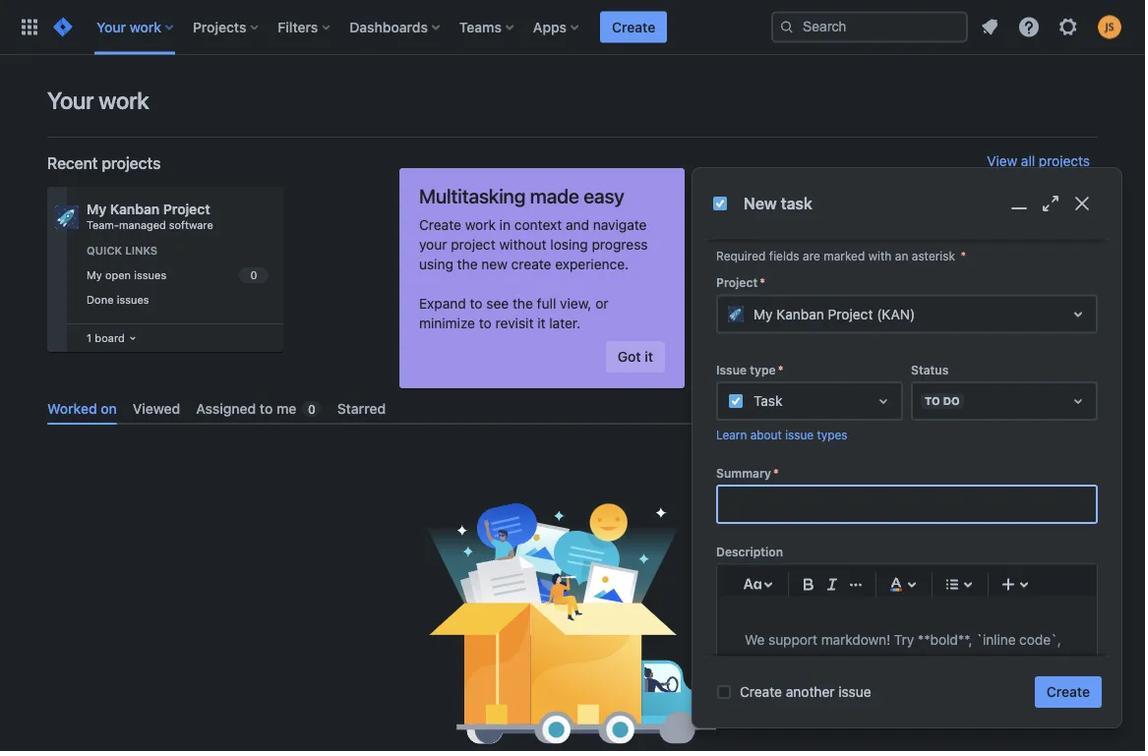 Task type: describe. For each thing, give the bounding box(es) containing it.
done issues link
[[83, 289, 272, 311]]

0 vertical spatial it
[[537, 315, 546, 332]]

1 vertical spatial issues
[[117, 293, 149, 306]]

me
[[276, 400, 296, 417]]

1 vertical spatial project
[[716, 276, 758, 289]]

managed
[[119, 219, 166, 232]]

new task image
[[712, 196, 728, 212]]

multitasking made easy create work in context and navigate your project without losing progress using the new create experience.
[[419, 184, 648, 273]]

work inside multitasking made easy create work in context and navigate your project without losing progress using the new create experience.
[[465, 217, 496, 233]]

without
[[499, 237, 547, 253]]

quick links
[[87, 244, 158, 257]]

text styles image
[[741, 573, 764, 596]]

more formatting image
[[844, 573, 868, 596]]

project for my kanban project (kan)
[[828, 306, 873, 322]]

my for my kanban project team-managed software
[[87, 201, 106, 217]]

task
[[754, 393, 783, 409]]

using
[[419, 256, 453, 273]]

context
[[514, 217, 562, 233]]

in
[[500, 217, 511, 233]]

dashboards button
[[344, 11, 448, 43]]

expand
[[419, 296, 466, 312]]

issue for about
[[785, 428, 814, 441]]

got
[[618, 349, 641, 365]]

open image for project
[[1067, 302, 1090, 326]]

new
[[481, 256, 508, 273]]

0 horizontal spatial your
[[47, 87, 94, 114]]

experience.
[[555, 256, 629, 273]]

learn about issue types
[[716, 428, 848, 441]]

got it button
[[606, 341, 665, 373]]

* right the type
[[778, 363, 784, 376]]

view
[[987, 153, 1018, 169]]

later.
[[549, 315, 581, 332]]

notifications image
[[978, 15, 1002, 39]]

and
[[566, 217, 589, 233]]

filters
[[278, 19, 318, 35]]

minimize
[[419, 315, 475, 332]]

task
[[781, 194, 813, 213]]

to
[[925, 395, 940, 407]]

required
[[716, 249, 766, 263]]

recent
[[47, 154, 98, 173]]

project
[[451, 237, 496, 253]]

jira software image
[[51, 15, 75, 39]]

my open issues link
[[83, 264, 272, 287]]

appswitcher icon image
[[18, 15, 41, 39]]

about
[[750, 428, 782, 441]]

work inside 'popup button'
[[130, 19, 161, 35]]

the inside the expand to see the full view, or minimize to revisit it later. got it
[[513, 296, 533, 312]]

an
[[895, 249, 909, 263]]

jira software image
[[51, 15, 75, 39]]

issue
[[716, 363, 747, 376]]

worked on
[[47, 400, 117, 417]]

kanban for my kanban project team-managed software
[[110, 201, 160, 217]]

1 vertical spatial your work
[[47, 87, 149, 114]]

done issues
[[87, 293, 149, 306]]

primary element
[[12, 0, 771, 55]]

dashboards
[[350, 19, 428, 35]]

recent projects
[[47, 154, 161, 173]]

assigned
[[196, 400, 256, 417]]

learn
[[716, 428, 747, 441]]

links
[[125, 244, 158, 257]]

my for my open issues
[[87, 269, 102, 282]]

navigate
[[593, 217, 647, 233]]

my kanban project (kan)
[[754, 306, 915, 322]]

revisit
[[495, 315, 534, 332]]

open image
[[872, 389, 895, 413]]

filters button
[[272, 11, 338, 43]]

1 horizontal spatial projects
[[1039, 153, 1090, 169]]

software
[[169, 219, 213, 232]]

projects button
[[187, 11, 266, 43]]

multitasking
[[419, 184, 526, 207]]

lists image
[[941, 573, 964, 596]]

projects
[[193, 19, 246, 35]]

1 board button
[[83, 328, 140, 349]]

asterisk
[[912, 249, 955, 263]]

go full screen image
[[1039, 192, 1063, 215]]



Task type: locate. For each thing, give the bounding box(es) containing it.
your inside your work 'popup button'
[[96, 19, 126, 35]]

1
[[87, 332, 92, 344]]

1 vertical spatial to
[[479, 315, 492, 332]]

another
[[786, 684, 835, 701]]

your work right jira software icon
[[96, 19, 161, 35]]

teams button
[[453, 11, 521, 43]]

projects up my kanban project team-managed software
[[102, 154, 161, 173]]

1 vertical spatial the
[[513, 296, 533, 312]]

open
[[105, 269, 131, 282]]

it right got
[[645, 349, 653, 365]]

1 vertical spatial work
[[99, 87, 149, 114]]

my left "open"
[[87, 269, 102, 282]]

view all projects
[[987, 153, 1090, 169]]

to do
[[925, 395, 960, 407]]

required fields are marked with an asterisk *
[[716, 249, 966, 263]]

work left projects
[[130, 19, 161, 35]]

my down project *
[[754, 306, 773, 322]]

kanban up managed
[[110, 201, 160, 217]]

project
[[163, 201, 210, 217], [716, 276, 758, 289], [828, 306, 873, 322]]

made
[[530, 184, 579, 207]]

create another issue
[[740, 684, 871, 701]]

the down project
[[457, 256, 478, 273]]

apps button
[[527, 11, 586, 43]]

progress
[[592, 237, 648, 253]]

help image
[[1017, 15, 1041, 39]]

project left (kan)
[[828, 306, 873, 322]]

1 board
[[87, 332, 125, 344]]

view,
[[560, 296, 592, 312]]

0 vertical spatial open image
[[1067, 302, 1090, 326]]

0 vertical spatial to
[[470, 296, 483, 312]]

project up software
[[163, 201, 210, 217]]

fields
[[769, 249, 800, 263]]

kanban down are at right top
[[777, 306, 824, 322]]

to for see
[[470, 296, 483, 312]]

0 vertical spatial the
[[457, 256, 478, 273]]

* right asterisk
[[961, 249, 966, 263]]

1 horizontal spatial project
[[716, 276, 758, 289]]

quick
[[87, 244, 122, 257]]

create inside multitasking made easy create work in context and navigate your project without losing progress using the new create experience.
[[419, 217, 461, 233]]

tab list
[[39, 393, 1098, 425]]

project down the required at the right of the page
[[716, 276, 758, 289]]

issue right another
[[839, 684, 871, 701]]

1 vertical spatial it
[[645, 349, 653, 365]]

0 vertical spatial project
[[163, 201, 210, 217]]

0 vertical spatial issue
[[785, 428, 814, 441]]

*
[[961, 249, 966, 263], [760, 276, 765, 289], [778, 363, 784, 376], [773, 466, 779, 480]]

type
[[750, 363, 776, 376]]

it
[[537, 315, 546, 332], [645, 349, 653, 365]]

summary
[[716, 466, 771, 480]]

Search field
[[771, 11, 968, 43]]

your profile and settings image
[[1098, 15, 1122, 39]]

my inside my kanban project team-managed software
[[87, 201, 106, 217]]

0 horizontal spatial kanban
[[110, 201, 160, 217]]

see
[[486, 296, 509, 312]]

status
[[911, 363, 949, 376]]

(kan)
[[877, 306, 915, 322]]

work
[[130, 19, 161, 35], [99, 87, 149, 114], [465, 217, 496, 233]]

board
[[95, 332, 125, 344]]

work up recent projects
[[99, 87, 149, 114]]

your
[[419, 237, 447, 253]]

1 vertical spatial issue
[[839, 684, 871, 701]]

my inside "link"
[[87, 269, 102, 282]]

banner
[[0, 0, 1145, 55]]

create button inside primary element
[[600, 11, 667, 43]]

issues down the "my open issues"
[[117, 293, 149, 306]]

1 horizontal spatial issue
[[839, 684, 871, 701]]

to left see
[[470, 296, 483, 312]]

create inside primary element
[[612, 19, 655, 35]]

issue left types
[[785, 428, 814, 441]]

your work inside your work 'popup button'
[[96, 19, 161, 35]]

search image
[[779, 19, 795, 35]]

2 vertical spatial project
[[828, 306, 873, 322]]

bold ⌘b image
[[797, 573, 821, 596]]

board image
[[125, 331, 140, 346]]

project *
[[716, 276, 765, 289]]

your work
[[96, 19, 161, 35], [47, 87, 149, 114]]

minimize image
[[1007, 192, 1031, 215]]

done
[[87, 293, 114, 306]]

work up project
[[465, 217, 496, 233]]

on
[[101, 400, 117, 417]]

teams
[[459, 19, 502, 35]]

your
[[96, 19, 126, 35], [47, 87, 94, 114]]

your up recent
[[47, 87, 94, 114]]

full
[[537, 296, 556, 312]]

0 horizontal spatial project
[[163, 201, 210, 217]]

kanban for my kanban project (kan)
[[777, 306, 824, 322]]

1 vertical spatial my
[[87, 269, 102, 282]]

marked
[[824, 249, 865, 263]]

create
[[612, 19, 655, 35], [419, 217, 461, 233], [740, 684, 782, 701], [1047, 684, 1090, 701]]

* right summary at bottom right
[[773, 466, 779, 480]]

0 vertical spatial work
[[130, 19, 161, 35]]

2 horizontal spatial project
[[828, 306, 873, 322]]

apps
[[533, 19, 567, 35]]

types
[[817, 428, 848, 441]]

issue
[[785, 428, 814, 441], [839, 684, 871, 701]]

0 vertical spatial create button
[[600, 11, 667, 43]]

2 vertical spatial to
[[260, 400, 273, 417]]

to inside tab list
[[260, 400, 273, 417]]

learn about issue types link
[[716, 428, 848, 441]]

settings image
[[1057, 15, 1080, 39]]

to left me
[[260, 400, 273, 417]]

issues
[[134, 269, 166, 282], [117, 293, 149, 306]]

0 horizontal spatial issue
[[785, 428, 814, 441]]

kanban
[[110, 201, 160, 217], [777, 306, 824, 322]]

to for me
[[260, 400, 273, 417]]

my kanban project team-managed software
[[87, 201, 213, 232]]

1 open image from the top
[[1067, 302, 1090, 326]]

Description - Main content area, start typing to enter text. text field
[[745, 628, 1069, 675]]

* down the required at the right of the page
[[760, 276, 765, 289]]

are
[[803, 249, 820, 263]]

team-
[[87, 219, 119, 232]]

description
[[716, 545, 783, 559]]

2 open image from the top
[[1067, 389, 1090, 413]]

open image for status
[[1067, 389, 1090, 413]]

expand to see the full view, or minimize to revisit it later. got it
[[419, 296, 653, 365]]

0 horizontal spatial create button
[[600, 11, 667, 43]]

0 vertical spatial your work
[[96, 19, 161, 35]]

None text field
[[718, 487, 1096, 522]]

create button
[[600, 11, 667, 43], [1035, 677, 1102, 708]]

issues down links
[[134, 269, 166, 282]]

0 vertical spatial my
[[87, 201, 106, 217]]

italic ⌘i image
[[821, 573, 844, 596]]

1 horizontal spatial it
[[645, 349, 653, 365]]

1 vertical spatial create button
[[1035, 677, 1102, 708]]

my
[[87, 201, 106, 217], [87, 269, 102, 282], [754, 306, 773, 322]]

discard & close image
[[1070, 192, 1094, 215]]

0 vertical spatial your
[[96, 19, 126, 35]]

open image
[[1067, 302, 1090, 326], [1067, 389, 1090, 413]]

1 vertical spatial your
[[47, 87, 94, 114]]

your right jira software icon
[[96, 19, 126, 35]]

the
[[457, 256, 478, 273], [513, 296, 533, 312]]

with
[[868, 249, 892, 263]]

0
[[308, 402, 316, 416]]

1 vertical spatial kanban
[[777, 306, 824, 322]]

issue type *
[[716, 363, 784, 376]]

losing
[[550, 237, 588, 253]]

1 horizontal spatial kanban
[[777, 306, 824, 322]]

2 vertical spatial work
[[465, 217, 496, 233]]

it down full
[[537, 315, 546, 332]]

projects right all
[[1039, 153, 1090, 169]]

summary *
[[716, 466, 779, 480]]

my up team-
[[87, 201, 106, 217]]

0 vertical spatial issues
[[134, 269, 166, 282]]

do
[[943, 395, 960, 407]]

to down see
[[479, 315, 492, 332]]

my for my kanban project (kan)
[[754, 306, 773, 322]]

0 vertical spatial kanban
[[110, 201, 160, 217]]

view all projects link
[[987, 153, 1090, 173]]

starred
[[337, 400, 386, 417]]

1 vertical spatial open image
[[1067, 389, 1090, 413]]

tab list containing worked on
[[39, 393, 1098, 425]]

assigned to me
[[196, 400, 296, 417]]

new task
[[744, 194, 813, 213]]

viewed
[[133, 400, 180, 417]]

0 horizontal spatial the
[[457, 256, 478, 273]]

issue for another
[[839, 684, 871, 701]]

your work up recent projects
[[47, 87, 149, 114]]

issues inside "link"
[[134, 269, 166, 282]]

project for my kanban project team-managed software
[[163, 201, 210, 217]]

0 horizontal spatial it
[[537, 315, 546, 332]]

project inside my kanban project team-managed software
[[163, 201, 210, 217]]

kanban inside my kanban project team-managed software
[[110, 201, 160, 217]]

1 horizontal spatial create button
[[1035, 677, 1102, 708]]

banner containing your work
[[0, 0, 1145, 55]]

your work button
[[91, 11, 181, 43]]

create
[[511, 256, 551, 273]]

the inside multitasking made easy create work in context and navigate your project without losing progress using the new create experience.
[[457, 256, 478, 273]]

all
[[1021, 153, 1035, 169]]

new
[[744, 194, 777, 213]]

2 vertical spatial my
[[754, 306, 773, 322]]

my open issues
[[87, 269, 166, 282]]

0 horizontal spatial projects
[[102, 154, 161, 173]]

1 horizontal spatial the
[[513, 296, 533, 312]]

the up revisit
[[513, 296, 533, 312]]

easy
[[584, 184, 624, 207]]

1 horizontal spatial your
[[96, 19, 126, 35]]



Task type: vqa. For each thing, say whether or not it's contained in the screenshot.
Profile picture
no



